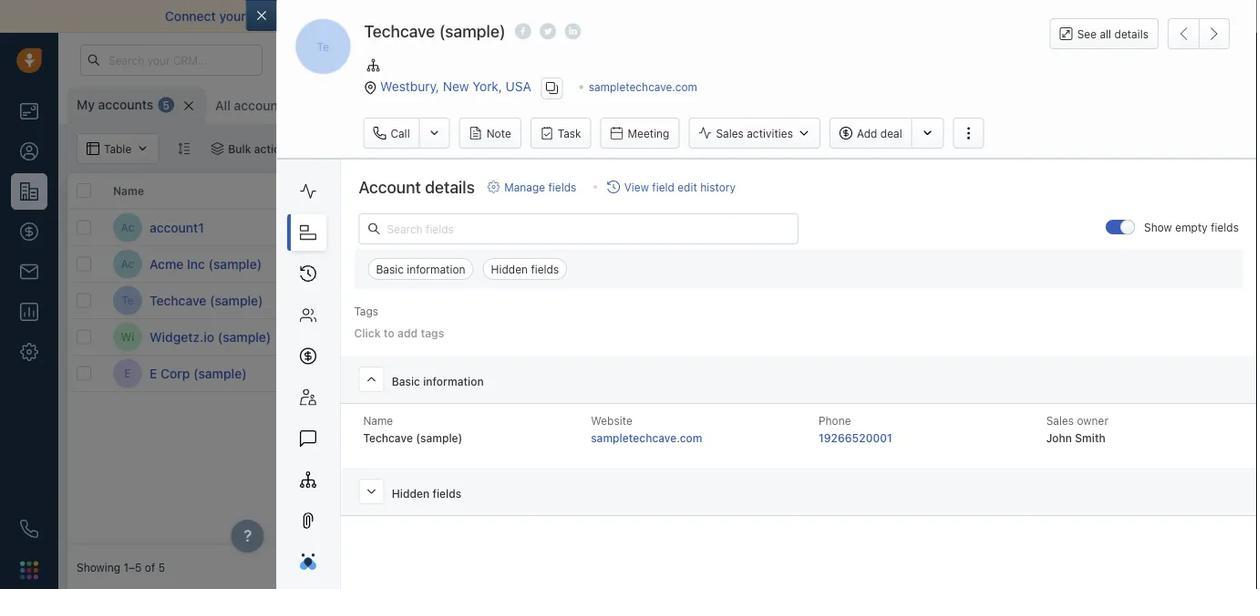Task type: locate. For each thing, give the bounding box(es) containing it.
container_wx8msf4aqz5i3rn1 image inside '1 filter applied' button
[[317, 142, 329, 155]]

$ left the 0
[[624, 364, 633, 382]]

0 vertical spatial name
[[113, 184, 144, 197]]

so
[[887, 9, 901, 24]]

of
[[589, 9, 601, 24], [145, 561, 155, 574]]

j image
[[351, 359, 380, 388]]

1 vertical spatial sales
[[1047, 415, 1074, 427]]

task
[[558, 127, 582, 139]]

ac for acme inc (sample)
[[121, 258, 134, 270]]

acme inc (sample)
[[150, 256, 262, 271]]

1 row group from the left
[[67, 210, 341, 392]]

0 vertical spatial te
[[317, 40, 329, 53]]

view
[[625, 180, 649, 193]]

5 down search your crm... text field
[[163, 98, 170, 111]]

1 vertical spatial 19266520001
[[819, 432, 893, 444]]

website for website sampletechcave.com
[[591, 415, 633, 427]]

press space to select this row. row
[[67, 210, 341, 246], [341, 210, 1258, 246], [67, 246, 341, 283], [341, 246, 1258, 283], [67, 283, 341, 319], [341, 283, 1258, 319], [67, 319, 341, 356], [341, 319, 1258, 356], [67, 356, 341, 392], [341, 356, 1258, 392]]

0 vertical spatial of
[[589, 9, 601, 24]]

2 row group from the left
[[341, 210, 1258, 392]]

⌘ o
[[541, 99, 563, 112]]

container_wx8msf4aqz5i3rn1 image
[[317, 142, 329, 155], [765, 294, 778, 307]]

accounts for all
[[234, 98, 289, 113]]

1 vertical spatial john
[[783, 294, 808, 307]]

sampletechcave.com inside press space to select this row. row
[[487, 294, 596, 307]]

owner
[[1078, 415, 1109, 427]]

te
[[317, 40, 329, 53], [122, 294, 134, 307]]

0 horizontal spatial 19266520001 link
[[819, 432, 893, 444]]

0 vertical spatial john
[[783, 221, 808, 234]]

start
[[1012, 9, 1040, 24]]

0 vertical spatial hidden
[[491, 263, 528, 275]]

sampletechcave.com link down the 0
[[591, 432, 703, 444]]

sales inside the sales owner john smith
[[1047, 415, 1074, 427]]

my accounts link
[[77, 96, 154, 114]]

acme
[[150, 256, 184, 271]]

cell
[[888, 210, 1025, 245], [478, 319, 615, 355], [615, 319, 752, 355], [752, 319, 888, 355], [888, 319, 1025, 355], [1025, 319, 1162, 355]]

and
[[447, 9, 470, 24]]

1 vertical spatial hidden
[[392, 488, 430, 500]]

Search your CRM... text field
[[80, 45, 263, 76]]

0 horizontal spatial e
[[124, 367, 131, 380]]

deliverability
[[367, 9, 444, 24]]

widgetz.io
[[150, 329, 214, 344]]

basic information up "tags click to add tags"
[[376, 263, 466, 275]]

0 horizontal spatial techcave (sample)
[[150, 293, 263, 308]]

related
[[350, 184, 391, 197]]

2 $ from the top
[[624, 364, 633, 382]]

all accounts button
[[206, 88, 298, 124], [215, 98, 289, 113]]

1 ac from the top
[[121, 221, 134, 234]]

amount
[[687, 184, 728, 197]]

1 vertical spatial details
[[425, 177, 475, 197]]

1 vertical spatial website
[[591, 415, 633, 427]]

0 horizontal spatial of
[[145, 561, 155, 574]]

dialog containing techcave (sample)
[[246, 0, 1258, 589]]

1 horizontal spatial add
[[907, 294, 928, 307]]

1 vertical spatial john smith
[[783, 294, 840, 307]]

e for e corp (sample)
[[150, 366, 157, 381]]

0 vertical spatial tags
[[354, 305, 378, 318]]

acme inc (sample) link
[[150, 255, 262, 273]]

1 vertical spatial smith
[[811, 294, 840, 307]]

Search fields text field
[[359, 214, 799, 245]]

3 more...
[[474, 99, 522, 112]]

sales left owner on the right bottom
[[1047, 415, 1074, 427]]

details right account
[[425, 177, 475, 197]]

1 $ from the top
[[624, 291, 633, 309]]

name down j icon
[[363, 415, 393, 427]]

dialog
[[246, 0, 1258, 589]]

information
[[407, 263, 466, 275], [423, 375, 484, 388]]

19266520001 link down 19266343001 link
[[1171, 291, 1243, 310]]

techcave (sample)
[[364, 21, 506, 41], [150, 293, 263, 308]]

techcave up westbury,
[[364, 21, 435, 41]]

press space to select this row. row containing $ 3,200
[[341, 283, 1258, 319]]

container_wx8msf4aqz5i3rn1 image for john smith
[[765, 294, 778, 307]]

1 vertical spatial hidden fields
[[392, 488, 462, 500]]

row group containing $ 3,200
[[341, 210, 1258, 392]]

e
[[150, 366, 157, 381], [124, 367, 131, 380]]

cell down sampleacme.com
[[478, 319, 615, 355]]

details right all
[[1115, 27, 1149, 40]]

cell up owner on the right bottom
[[1025, 319, 1162, 355]]

of right 1–5
[[145, 561, 155, 574]]

accounts
[[98, 97, 154, 112], [234, 98, 289, 113], [382, 98, 437, 113]]

0 vertical spatial john smith
[[783, 221, 840, 234]]

1 vertical spatial basic information
[[392, 375, 484, 388]]

$ for $ 0
[[624, 364, 633, 382]]

e down wi
[[124, 367, 131, 380]]

1 vertical spatial name
[[363, 415, 393, 427]]

so you don't have to start from scratch.
[[887, 9, 1125, 24]]

+ click to add
[[1171, 219, 1242, 232], [1034, 221, 1106, 234], [1034, 294, 1106, 307], [487, 367, 558, 380]]

3,200
[[637, 291, 676, 309]]

0 vertical spatial 5
[[163, 98, 170, 111]]

hidden down search fields text field at top
[[491, 263, 528, 275]]

0 horizontal spatial hidden fields
[[392, 488, 462, 500]]

details inside see all details button
[[1115, 27, 1149, 40]]

account details
[[359, 177, 475, 197]]

techcave down j icon
[[363, 432, 413, 444]]

contacts
[[394, 184, 441, 197]]

website down the $ 0 at the bottom
[[591, 415, 633, 427]]

my
[[77, 97, 95, 112], [308, 98, 326, 113]]

basic up s image
[[376, 263, 404, 275]]

0 horizontal spatial my
[[77, 97, 95, 112]]

0 vertical spatial sales
[[716, 127, 744, 139]]

sampletechcave.com down sampleacme.com link
[[487, 294, 596, 307]]

0 vertical spatial techcave (sample)
[[364, 21, 506, 41]]

1 vertical spatial techcave (sample)
[[150, 293, 263, 308]]

row group containing account1
[[67, 210, 341, 392]]

19266520001 down 19266343001 link
[[1171, 292, 1243, 305]]

1 vertical spatial $
[[624, 364, 633, 382]]

all accounts
[[215, 98, 289, 113]]

1 horizontal spatial container_wx8msf4aqz5i3rn1 image
[[765, 294, 778, 307]]

2 ac from the top
[[121, 258, 134, 270]]

edit
[[678, 180, 698, 193]]

my territory accounts button
[[298, 88, 444, 124], [308, 98, 437, 113]]

name down "my accounts 5"
[[113, 184, 144, 197]]

call button
[[363, 118, 419, 149]]

add left deal
[[857, 127, 878, 139]]

hidden fields down search fields text field at top
[[491, 263, 559, 275]]

0 vertical spatial sampletechcave.com
[[589, 81, 698, 93]]

corp
[[161, 366, 190, 381]]

name for name
[[113, 184, 144, 197]]

1 vertical spatial add
[[907, 294, 928, 307]]

1 vertical spatial te
[[122, 294, 134, 307]]

techcave (sample) inside press space to select this row. row
[[150, 293, 263, 308]]

call link
[[363, 118, 419, 149]]

0 horizontal spatial add
[[857, 127, 878, 139]]

0 vertical spatial basic information
[[376, 263, 466, 275]]

accounts down westbury,
[[382, 98, 437, 113]]

1 vertical spatial sampletechcave.com
[[487, 294, 596, 307]]

show empty fields
[[1145, 221, 1240, 234]]

website
[[487, 184, 530, 197], [591, 415, 633, 427]]

my for my accounts 5
[[77, 97, 95, 112]]

basic
[[376, 263, 404, 275], [392, 375, 420, 388]]

information up "tags click to add tags"
[[407, 263, 466, 275]]

techcave (sample) up westbury, new york, usa link
[[364, 21, 506, 41]]

add left task
[[907, 294, 928, 307]]

sampletechcave.com link down sampleacme.com link
[[487, 294, 596, 307]]

1 vertical spatial 19266520001 link
[[819, 432, 893, 444]]

$ 3,200
[[624, 291, 676, 309]]

techcave (sample) down "acme inc (sample)" link
[[150, 293, 263, 308]]

sampletechcave.com link up the meeting button on the top of page
[[589, 81, 698, 93]]

deal
[[881, 127, 903, 139]]

facebook circled image
[[515, 21, 531, 41]]

sales owner john smith
[[1047, 415, 1109, 444]]

website for website
[[487, 184, 530, 197]]

0 vertical spatial hidden fields
[[491, 263, 559, 275]]

sampletechcave.com
[[589, 81, 698, 93], [487, 294, 596, 307], [591, 432, 703, 444]]

tags up j image
[[354, 305, 378, 318]]

bulk
[[228, 142, 251, 155]]

1 horizontal spatial 19266520001 link
[[1171, 291, 1243, 310]]

ac left "acme" in the top of the page
[[121, 258, 134, 270]]

1 vertical spatial sampletechcave.com link
[[487, 294, 596, 307]]

1 horizontal spatial website
[[591, 415, 633, 427]]

website down note on the left top of page
[[487, 184, 530, 197]]

freshworks switcher image
[[20, 561, 38, 579]]

1 vertical spatial techcave
[[150, 293, 206, 308]]

sales activities
[[716, 127, 793, 139]]

0 vertical spatial smith
[[811, 221, 840, 234]]

phone image
[[20, 520, 38, 538]]

name row
[[67, 173, 341, 210]]

see
[[1078, 27, 1097, 40]]

0 horizontal spatial website
[[487, 184, 530, 197]]

2 horizontal spatial accounts
[[382, 98, 437, 113]]

of right sync
[[589, 9, 601, 24]]

basic right j icon
[[392, 375, 420, 388]]

5
[[163, 98, 170, 111], [158, 561, 165, 574]]

hidden down name techcave (sample)
[[392, 488, 430, 500]]

0 vertical spatial details
[[1115, 27, 1149, 40]]

te up wi
[[122, 294, 134, 307]]

1 horizontal spatial tags
[[421, 327, 444, 339]]

0 horizontal spatial tags
[[354, 305, 378, 318]]

don't
[[930, 9, 961, 24]]

press space to select this row. row containing e corp (sample)
[[67, 356, 341, 392]]

sales for sales owner john smith
[[1047, 415, 1074, 427]]

1 horizontal spatial sales
[[1047, 415, 1074, 427]]

1 horizontal spatial of
[[589, 9, 601, 24]]

ac
[[121, 221, 134, 234], [121, 258, 134, 270]]

1 horizontal spatial te
[[317, 40, 329, 53]]

0 vertical spatial basic
[[376, 263, 404, 275]]

19266520001 link down phone
[[819, 432, 893, 444]]

basic information up name techcave (sample)
[[392, 375, 484, 388]]

1 horizontal spatial hidden fields
[[491, 263, 559, 275]]

tags right j image
[[421, 327, 444, 339]]

filter
[[345, 142, 370, 155]]

click
[[1181, 219, 1206, 232], [1044, 221, 1070, 234], [1044, 294, 1070, 307], [354, 327, 381, 339], [497, 367, 522, 380]]

0 horizontal spatial container_wx8msf4aqz5i3rn1 image
[[317, 142, 329, 155]]

0 horizontal spatial accounts
[[98, 97, 154, 112]]

0 horizontal spatial te
[[122, 294, 134, 307]]

ac left account1 link
[[121, 221, 134, 234]]

0 vertical spatial ac
[[121, 221, 134, 234]]

1 vertical spatial of
[[145, 561, 155, 574]]

my for my territory accounts
[[308, 98, 326, 113]]

fields down name techcave (sample)
[[433, 488, 462, 500]]

row group
[[67, 210, 341, 392], [341, 210, 1258, 392]]

2 vertical spatial sampletechcave.com
[[591, 432, 703, 444]]

0 vertical spatial add
[[857, 127, 878, 139]]

te inside press space to select this row. row
[[122, 294, 134, 307]]

actions
[[254, 142, 293, 155]]

sampletechcave.com down the 0
[[591, 432, 703, 444]]

1 horizontal spatial name
[[363, 415, 393, 427]]

container_wx8msf4aqz5i3rn1 image for 1 filter applied
[[317, 142, 329, 155]]

2 vertical spatial techcave
[[363, 432, 413, 444]]

grid
[[67, 173, 1258, 545]]

empty
[[1176, 221, 1208, 234]]

press space to select this row. row containing $ 0
[[341, 356, 1258, 392]]

te down improve
[[317, 40, 329, 53]]

hidden fields down name techcave (sample)
[[392, 488, 462, 500]]

1 vertical spatial ac
[[121, 258, 134, 270]]

0 horizontal spatial details
[[425, 177, 475, 197]]

2 - from the left
[[355, 221, 361, 234]]

te button
[[295, 18, 351, 75]]

1 horizontal spatial 19266520001
[[1171, 292, 1243, 305]]

0 vertical spatial techcave
[[364, 21, 435, 41]]

deals
[[655, 184, 684, 197]]

0 horizontal spatial sales
[[716, 127, 744, 139]]

1 horizontal spatial e
[[150, 366, 157, 381]]

information up name techcave (sample)
[[423, 375, 484, 388]]

sampletechcave.com up the meeting button on the top of page
[[589, 81, 698, 93]]

1 vertical spatial container_wx8msf4aqz5i3rn1 image
[[765, 294, 778, 307]]

3 more... button
[[449, 93, 532, 119]]

smith
[[811, 221, 840, 234], [811, 294, 840, 307], [1076, 432, 1106, 444]]

1 horizontal spatial accounts
[[234, 98, 289, 113]]

to inside "tags click to add tags"
[[384, 327, 395, 339]]

0 vertical spatial 19266520001
[[1171, 292, 1243, 305]]

0 vertical spatial $
[[624, 291, 633, 309]]

accounts right all
[[234, 98, 289, 113]]

$ left 3,200
[[624, 291, 633, 309]]

2 vertical spatial smith
[[1076, 432, 1106, 444]]

accounts inside 'button'
[[382, 98, 437, 113]]

techcave up widgetz.io
[[150, 293, 206, 308]]

close image
[[1230, 12, 1240, 21]]

fields
[[549, 180, 577, 193], [1211, 221, 1240, 234], [531, 263, 559, 275], [433, 488, 462, 500]]

click inside "tags click to add tags"
[[354, 327, 381, 339]]

5 right 1–5
[[158, 561, 165, 574]]

sales left "activities"
[[716, 127, 744, 139]]

my inside 'button'
[[308, 98, 326, 113]]

name inside row
[[113, 184, 144, 197]]

techcave (sample) link
[[150, 291, 263, 310]]

add deal button
[[830, 118, 912, 149]]

grid containing $ 3,200
[[67, 173, 1258, 545]]

territory
[[329, 98, 379, 113]]

1 horizontal spatial my
[[308, 98, 326, 113]]

19266520001 down phone
[[819, 432, 893, 444]]

task button
[[531, 118, 592, 149]]

press space to select this row. row containing widgetz.io (sample)
[[67, 319, 341, 356]]

2 vertical spatial john
[[1047, 432, 1073, 444]]

19266520001
[[1171, 292, 1243, 305], [819, 432, 893, 444]]

accounts down search your crm... text field
[[98, 97, 154, 112]]

name inside name techcave (sample)
[[363, 415, 393, 427]]

sync
[[558, 9, 586, 24]]

manage fields link
[[487, 179, 577, 195]]

3
[[474, 99, 481, 112]]

improve
[[315, 9, 364, 24]]

1 horizontal spatial details
[[1115, 27, 1149, 40]]

(sample) inside name techcave (sample)
[[416, 432, 463, 444]]

0 vertical spatial website
[[487, 184, 530, 197]]

0 vertical spatial container_wx8msf4aqz5i3rn1 image
[[317, 142, 329, 155]]

1 john smith from the top
[[783, 221, 840, 234]]

hidden fields
[[491, 263, 559, 275], [392, 488, 462, 500]]

cell down task
[[888, 319, 1025, 355]]

showing 1–5 of 5
[[77, 561, 165, 574]]

email
[[605, 9, 637, 24]]

e left the corp
[[150, 366, 157, 381]]

0 horizontal spatial name
[[113, 184, 144, 197]]

website inside website sampletechcave.com
[[591, 415, 633, 427]]

all
[[1100, 27, 1112, 40]]

more...
[[484, 99, 522, 112]]



Task type: describe. For each thing, give the bounding box(es) containing it.
widgetz.io (sample)
[[150, 329, 271, 344]]

see all details
[[1078, 27, 1149, 40]]

my territory accounts button up call link
[[308, 98, 437, 113]]

add inside "tags click to add tags"
[[398, 327, 418, 339]]

my accounts 5
[[77, 97, 170, 112]]

open deals amount
[[624, 184, 728, 197]]

press space to select this row. row containing acme inc (sample)
[[67, 246, 341, 283]]

19266343001
[[1171, 256, 1243, 268]]

applied
[[373, 142, 412, 155]]

mailbox
[[250, 9, 296, 24]]

container_wx8msf4aqz5i3rn1 image
[[211, 142, 224, 155]]

1 filter applied
[[337, 142, 412, 155]]

2-
[[517, 9, 530, 24]]

john inside the sales owner john smith
[[1047, 432, 1073, 444]]

sampleacme.com link
[[487, 258, 577, 270]]

$ 0
[[624, 364, 646, 382]]

connect your mailbox to improve deliverability and enable 2-way sync of email conversations.
[[165, 9, 729, 24]]

sampletechcave.com for sampletechcave.com link to the top
[[589, 81, 698, 93]]

0 vertical spatial information
[[407, 263, 466, 275]]

5 inside "my accounts 5"
[[163, 98, 170, 111]]

1
[[337, 142, 342, 155]]

cell down 3,200
[[615, 319, 752, 355]]

cell up task
[[888, 210, 1025, 245]]

field
[[652, 180, 675, 193]]

view field edit history link
[[607, 179, 736, 195]]

connect
[[165, 9, 216, 24]]

1 vertical spatial information
[[423, 375, 484, 388]]

2 john smith from the top
[[783, 294, 840, 307]]

j image
[[351, 322, 380, 352]]

scratch.
[[1075, 9, 1125, 24]]

meeting button
[[601, 118, 680, 149]]

show
[[1145, 221, 1173, 234]]

linkedin circled image
[[565, 21, 581, 41]]

enable
[[473, 9, 514, 24]]

twitter circled image
[[540, 21, 556, 41]]

name for name techcave (sample)
[[363, 415, 393, 427]]

conversations.
[[640, 9, 729, 24]]

open
[[624, 184, 652, 197]]

manage
[[505, 180, 546, 193]]

note
[[487, 127, 511, 139]]

sampleacme.com
[[487, 258, 577, 270]]

⌘
[[541, 99, 551, 112]]

add deal
[[857, 127, 903, 139]]

0
[[637, 364, 646, 382]]

fields right empty
[[1211, 221, 1240, 234]]

techcave inside name techcave (sample)
[[363, 432, 413, 444]]

1 horizontal spatial techcave (sample)
[[364, 21, 506, 41]]

phone
[[819, 415, 851, 427]]

what's new image
[[1126, 55, 1138, 67]]

0 vertical spatial sampletechcave.com link
[[589, 81, 698, 93]]

see all details button
[[1050, 18, 1159, 49]]

--
[[350, 221, 361, 234]]

account1
[[150, 220, 204, 235]]

account1 link
[[150, 218, 204, 237]]

connect your mailbox link
[[165, 9, 300, 24]]

0 horizontal spatial 19266520001
[[819, 432, 893, 444]]

website sampletechcave.com
[[591, 415, 703, 444]]

my territory accounts button up call
[[298, 88, 444, 124]]

phone element
[[11, 511, 47, 547]]

press space to select this row. row containing techcave (sample)
[[67, 283, 341, 319]]

inc
[[187, 256, 205, 271]]

sampletechcave.com for the middle sampletechcave.com link
[[487, 294, 596, 307]]

manage fields
[[505, 180, 577, 193]]

view field edit history
[[625, 180, 736, 193]]

all
[[215, 98, 231, 113]]

account
[[359, 177, 421, 197]]

add inside row group
[[907, 294, 928, 307]]

fields down search fields text field at top
[[531, 263, 559, 275]]

usa
[[506, 79, 532, 94]]

te inside button
[[317, 40, 329, 53]]

press space to select this row. row containing account1
[[67, 210, 341, 246]]

task
[[931, 294, 953, 307]]

my territory accounts
[[308, 98, 437, 113]]

1 vertical spatial 5
[[158, 561, 165, 574]]

bulk actions button
[[199, 133, 305, 164]]

1 - from the left
[[350, 221, 355, 234]]

you
[[905, 9, 927, 24]]

smith inside the sales owner john smith
[[1076, 432, 1106, 444]]

press space to select this row. row containing + click to add
[[341, 210, 1258, 246]]

westbury,
[[380, 79, 440, 94]]

s image
[[351, 286, 380, 315]]

1 vertical spatial basic
[[392, 375, 420, 388]]

meeting
[[628, 127, 670, 139]]

sales for sales activities
[[716, 127, 744, 139]]

0 horizontal spatial hidden
[[392, 488, 430, 500]]

westbury, new york, usa link
[[380, 79, 532, 94]]

o
[[554, 99, 563, 112]]

e corp (sample)
[[150, 366, 247, 381]]

1 vertical spatial tags
[[421, 327, 444, 339]]

l image
[[351, 249, 380, 279]]

fields right manage
[[549, 180, 577, 193]]

press space to select this row. row containing 19266343001
[[341, 246, 1258, 283]]

cell up phone
[[752, 319, 888, 355]]

widgetz.io (sample) link
[[150, 328, 271, 346]]

westbury, new york, usa
[[380, 79, 532, 94]]

new
[[443, 79, 469, 94]]

techcave inside press space to select this row. row
[[150, 293, 206, 308]]

$ for $ 3,200
[[624, 291, 633, 309]]

0 vertical spatial 19266520001 link
[[1171, 291, 1243, 310]]

ac for account1
[[121, 221, 134, 234]]

from
[[1044, 9, 1072, 24]]

bulk actions
[[228, 142, 293, 155]]

19266343001 link
[[1171, 254, 1243, 274]]

phone 19266520001
[[819, 415, 893, 444]]

send email image
[[1077, 53, 1090, 68]]

history
[[701, 180, 736, 193]]

e corp (sample) link
[[150, 364, 247, 383]]

wi
[[121, 331, 135, 343]]

2 vertical spatial sampletechcave.com link
[[591, 432, 703, 444]]

1–5
[[124, 561, 142, 574]]

add inside button
[[857, 127, 878, 139]]

note button
[[459, 118, 522, 149]]

way
[[530, 9, 554, 24]]

accounts for my
[[98, 97, 154, 112]]

1 horizontal spatial hidden
[[491, 263, 528, 275]]

related contacts
[[350, 184, 441, 197]]

showing
[[77, 561, 121, 574]]

e for e
[[124, 367, 131, 380]]



Task type: vqa. For each thing, say whether or not it's contained in the screenshot.


